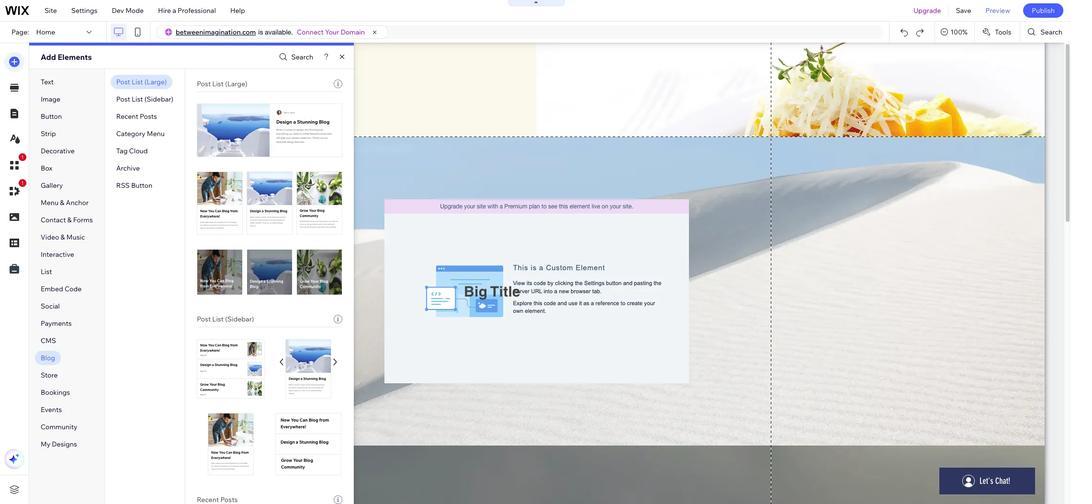 Task type: locate. For each thing, give the bounding box(es) containing it.
0 horizontal spatial search
[[292, 53, 313, 61]]

1 horizontal spatial (large)
[[225, 80, 248, 88]]

(sidebar)
[[145, 95, 174, 104], [225, 315, 254, 323]]

button right rss
[[131, 181, 152, 190]]

0 vertical spatial button
[[41, 112, 62, 121]]

& for menu
[[60, 198, 64, 207]]

1 vertical spatial search
[[292, 53, 313, 61]]

1 left gallery
[[21, 180, 24, 186]]

0 vertical spatial menu
[[147, 129, 165, 138]]

rss button
[[116, 181, 152, 190]]

rss
[[116, 181, 130, 190]]

recent
[[116, 112, 138, 121]]

help
[[230, 6, 245, 15]]

search down connect
[[292, 53, 313, 61]]

button down image
[[41, 112, 62, 121]]

1 button
[[4, 153, 26, 175], [4, 179, 26, 201]]

menu down gallery
[[41, 198, 59, 207]]

events
[[41, 405, 62, 414]]

preview
[[986, 6, 1011, 15]]

2 1 button from the top
[[4, 179, 26, 201]]

mode
[[126, 6, 144, 15]]

post
[[116, 78, 130, 86], [197, 80, 211, 88], [116, 95, 130, 104], [197, 315, 211, 323]]

bookings
[[41, 388, 70, 397]]

my
[[41, 440, 50, 449]]

cloud
[[129, 147, 148, 155]]

designs
[[52, 440, 77, 449]]

& left the forms
[[67, 216, 72, 224]]

1 vertical spatial button
[[131, 181, 152, 190]]

category
[[116, 129, 145, 138]]

0 vertical spatial (sidebar)
[[145, 95, 174, 104]]

post list (sidebar)
[[116, 95, 174, 104], [197, 315, 254, 323]]

contact
[[41, 216, 66, 224]]

menu & anchor
[[41, 198, 89, 207]]

2 vertical spatial &
[[61, 233, 65, 242]]

1 vertical spatial &
[[67, 216, 72, 224]]

2 1 from the top
[[21, 180, 24, 186]]

1
[[21, 154, 24, 160], [21, 180, 24, 186]]

& for contact
[[67, 216, 72, 224]]

professional
[[178, 6, 216, 15]]

1 vertical spatial 1 button
[[4, 179, 26, 201]]

& right video
[[61, 233, 65, 242]]

gallery
[[41, 181, 63, 190]]

1 left decorative at the top of the page
[[21, 154, 24, 160]]

0 vertical spatial search
[[1041, 28, 1063, 36]]

category menu
[[116, 129, 165, 138]]

0 vertical spatial 1
[[21, 154, 24, 160]]

0 horizontal spatial button
[[41, 112, 62, 121]]

1 horizontal spatial search
[[1041, 28, 1063, 36]]

0 vertical spatial search button
[[1021, 22, 1072, 43]]

1 horizontal spatial post list (sidebar)
[[197, 315, 254, 323]]

1 horizontal spatial menu
[[147, 129, 165, 138]]

100% button
[[936, 22, 975, 43]]

1 button left gallery
[[4, 179, 26, 201]]

0 vertical spatial &
[[60, 198, 64, 207]]

0 horizontal spatial post list (sidebar)
[[116, 95, 174, 104]]

posts
[[140, 112, 157, 121]]

menu down posts
[[147, 129, 165, 138]]

search button
[[1021, 22, 1072, 43], [277, 50, 313, 64]]

image
[[41, 95, 60, 104]]

post list (large)
[[116, 78, 167, 86], [197, 80, 248, 88]]

video & music
[[41, 233, 85, 242]]

interactive
[[41, 250, 74, 259]]

0 horizontal spatial search button
[[277, 50, 313, 64]]

strip
[[41, 129, 56, 138]]

search button down publish
[[1021, 22, 1072, 43]]

1 1 button from the top
[[4, 153, 26, 175]]

cms
[[41, 336, 56, 345]]

hire
[[158, 6, 171, 15]]

1 button left box
[[4, 153, 26, 175]]

1 horizontal spatial button
[[131, 181, 152, 190]]

& left anchor
[[60, 198, 64, 207]]

search
[[1041, 28, 1063, 36], [292, 53, 313, 61]]

(large)
[[145, 78, 167, 86], [225, 80, 248, 88]]

blog
[[41, 354, 55, 362]]

anchor
[[66, 198, 89, 207]]

100%
[[951, 28, 968, 36]]

button
[[41, 112, 62, 121], [131, 181, 152, 190]]

search down publish button
[[1041, 28, 1063, 36]]

box
[[41, 164, 52, 173]]

list
[[132, 78, 143, 86], [212, 80, 224, 88], [132, 95, 143, 104], [41, 267, 52, 276], [212, 315, 224, 323]]

1 vertical spatial 1
[[21, 180, 24, 186]]

0 vertical spatial 1 button
[[4, 153, 26, 175]]

menu
[[147, 129, 165, 138], [41, 198, 59, 207]]

0 horizontal spatial post list (large)
[[116, 78, 167, 86]]

search button down connect
[[277, 50, 313, 64]]

tag cloud
[[116, 147, 148, 155]]

add
[[41, 52, 56, 62]]

is available. connect your domain
[[258, 28, 365, 36]]

save
[[957, 6, 972, 15]]

1 vertical spatial (sidebar)
[[225, 315, 254, 323]]

1 vertical spatial post list (sidebar)
[[197, 315, 254, 323]]

1 for second 1 button
[[21, 180, 24, 186]]

1 horizontal spatial post list (large)
[[197, 80, 248, 88]]

1 vertical spatial menu
[[41, 198, 59, 207]]

video
[[41, 233, 59, 242]]

social
[[41, 302, 60, 311]]

contact & forms
[[41, 216, 93, 224]]

betweenimagination.com
[[176, 28, 256, 36]]

1 1 from the top
[[21, 154, 24, 160]]

&
[[60, 198, 64, 207], [67, 216, 72, 224], [61, 233, 65, 242]]

tag
[[116, 147, 128, 155]]

dev
[[112, 6, 124, 15]]



Task type: vqa. For each thing, say whether or not it's contained in the screenshot.
'Forms' within wix forms & payments get info, subscribers and payments with forms.
no



Task type: describe. For each thing, give the bounding box(es) containing it.
domain
[[341, 28, 365, 36]]

embed code
[[41, 285, 82, 293]]

0 horizontal spatial (large)
[[145, 78, 167, 86]]

decorative
[[41, 147, 75, 155]]

is
[[258, 28, 263, 36]]

archive
[[116, 164, 140, 173]]

0 horizontal spatial (sidebar)
[[145, 95, 174, 104]]

elements
[[58, 52, 92, 62]]

tools
[[996, 28, 1012, 36]]

forms
[[73, 216, 93, 224]]

add elements
[[41, 52, 92, 62]]

music
[[67, 233, 85, 242]]

1 horizontal spatial (sidebar)
[[225, 315, 254, 323]]

a
[[173, 6, 176, 15]]

settings
[[71, 6, 97, 15]]

embed
[[41, 285, 63, 293]]

& for video
[[61, 233, 65, 242]]

your
[[325, 28, 339, 36]]

recent posts
[[116, 112, 157, 121]]

0 vertical spatial post list (sidebar)
[[116, 95, 174, 104]]

text
[[41, 78, 54, 86]]

connect
[[297, 28, 324, 36]]

payments
[[41, 319, 72, 328]]

preview button
[[979, 0, 1018, 21]]

publish button
[[1024, 3, 1064, 18]]

publish
[[1033, 6, 1056, 15]]

community
[[41, 423, 77, 431]]

1 horizontal spatial search button
[[1021, 22, 1072, 43]]

1 for 1st 1 button from the top of the page
[[21, 154, 24, 160]]

save button
[[949, 0, 979, 21]]

code
[[65, 285, 82, 293]]

tools button
[[976, 22, 1021, 43]]

upgrade
[[914, 6, 942, 15]]

my designs
[[41, 440, 77, 449]]

store
[[41, 371, 58, 380]]

dev mode
[[112, 6, 144, 15]]

home
[[36, 28, 55, 36]]

site
[[45, 6, 57, 15]]

1 vertical spatial search button
[[277, 50, 313, 64]]

available.
[[265, 28, 293, 36]]

hire a professional
[[158, 6, 216, 15]]

0 horizontal spatial menu
[[41, 198, 59, 207]]



